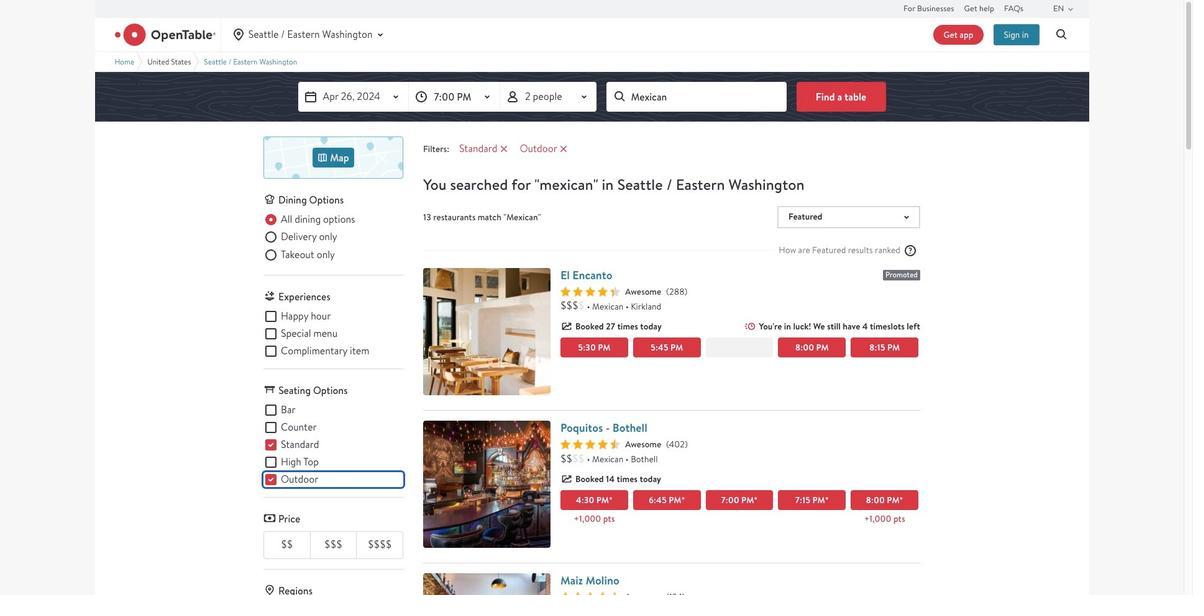 Task type: describe. For each thing, give the bounding box(es) containing it.
4.3 stars image
[[561, 287, 620, 297]]

1 4.4 stars image from the top
[[561, 440, 620, 450]]

1 group from the top
[[263, 213, 403, 265]]

a photo of el encanto restaurant image
[[423, 268, 551, 396]]

2 4.4 stars image from the top
[[561, 593, 620, 596]]



Task type: vqa. For each thing, say whether or not it's contained in the screenshot.
group to the middle
yes



Task type: locate. For each thing, give the bounding box(es) containing it.
3 group from the top
[[263, 403, 403, 488]]

Please input a Location, Restaurant or Cuisine field
[[606, 82, 786, 112]]

0 vertical spatial group
[[263, 213, 403, 265]]

0 vertical spatial 4.4 stars image
[[561, 440, 620, 450]]

2 vertical spatial group
[[263, 403, 403, 488]]

a photo of poquitos - bothell restaurant image
[[423, 421, 551, 549]]

1 vertical spatial 4.4 stars image
[[561, 593, 620, 596]]

None radio
[[263, 213, 355, 227], [263, 230, 337, 245], [263, 248, 335, 263], [263, 213, 355, 227], [263, 230, 337, 245], [263, 248, 335, 263]]

opentable logo image
[[115, 24, 215, 46]]

2 group from the top
[[263, 310, 403, 359]]

4.4 stars image
[[561, 440, 620, 450], [561, 593, 620, 596]]

1 vertical spatial group
[[263, 310, 403, 359]]

None field
[[606, 82, 786, 112]]

group
[[263, 213, 403, 265], [263, 310, 403, 359], [263, 403, 403, 488]]



